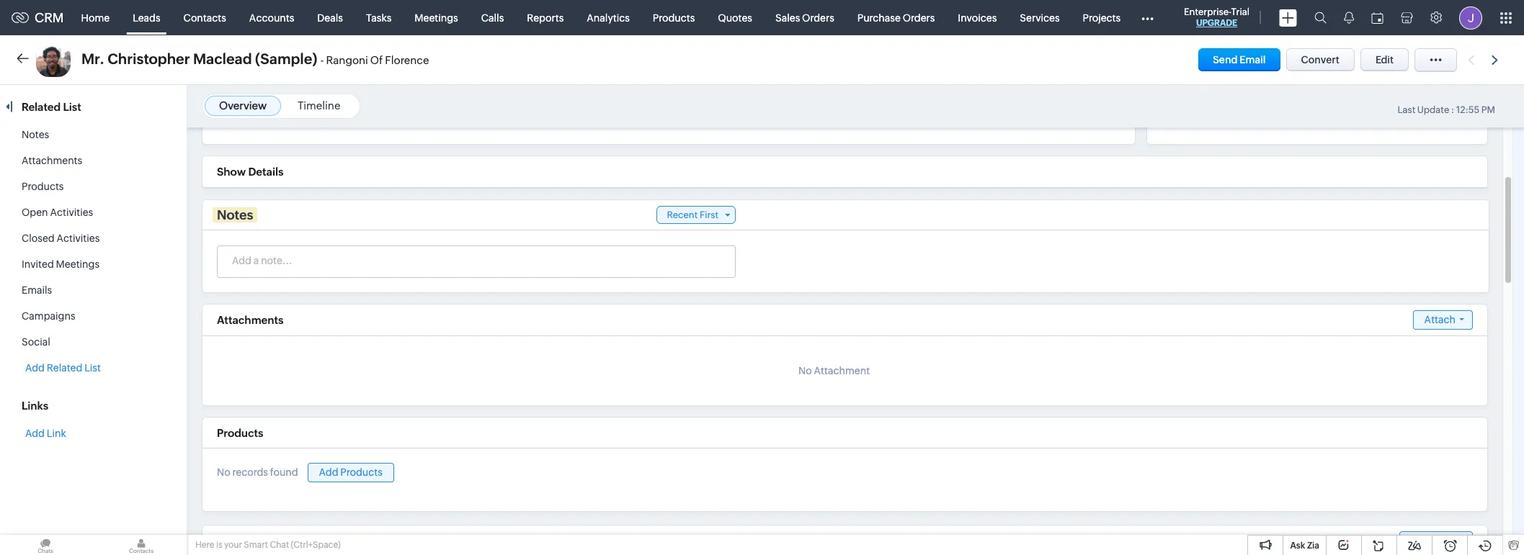 Task type: locate. For each thing, give the bounding box(es) containing it.
meetings
[[415, 12, 458, 23], [56, 259, 99, 270]]

add for add link
[[25, 428, 45, 440]]

orders right sales
[[802, 12, 835, 23]]

1 vertical spatial open
[[217, 535, 246, 548]]

add products link
[[307, 463, 394, 483]]

no for no records found
[[217, 467, 230, 479]]

home link
[[70, 0, 121, 35]]

orders for sales orders
[[802, 12, 835, 23]]

1 vertical spatial no
[[217, 467, 230, 479]]

overview
[[219, 99, 267, 112]]

orders
[[802, 12, 835, 23], [903, 12, 935, 23]]

1 horizontal spatial meetings
[[415, 12, 458, 23]]

closed activities
[[22, 233, 100, 244]]

0 horizontal spatial list
[[63, 101, 81, 113]]

1 horizontal spatial open activities
[[217, 535, 296, 548]]

convert
[[1301, 54, 1340, 66]]

no left "attachment"
[[799, 365, 812, 377]]

1 horizontal spatial attachments
[[217, 314, 284, 327]]

notes link
[[22, 129, 49, 141]]

add left new
[[1411, 535, 1431, 547]]

0 horizontal spatial open
[[22, 207, 48, 218]]

last update : 12:55 pm
[[1398, 105, 1496, 115]]

0 horizontal spatial attachments
[[22, 155, 82, 167]]

tasks
[[366, 12, 392, 23]]

add products
[[319, 467, 383, 479]]

accounts link
[[238, 0, 306, 35]]

activities up closed activities on the top of the page
[[50, 207, 93, 218]]

activities
[[50, 207, 93, 218], [57, 233, 100, 244], [248, 535, 296, 548]]

0 vertical spatial open
[[22, 207, 48, 218]]

timeline
[[298, 99, 340, 112]]

0 vertical spatial attachments
[[22, 155, 82, 167]]

here
[[195, 541, 214, 551]]

1 vertical spatial notes
[[217, 208, 253, 223]]

1 horizontal spatial orders
[[903, 12, 935, 23]]

orders for purchase orders
[[903, 12, 935, 23]]

0 vertical spatial no
[[799, 365, 812, 377]]

0 vertical spatial open activities
[[22, 207, 93, 218]]

emails link
[[22, 285, 52, 296]]

0 vertical spatial notes
[[22, 129, 49, 141]]

1 vertical spatial activities
[[57, 233, 100, 244]]

products link
[[641, 0, 707, 35], [22, 181, 64, 192]]

0 horizontal spatial orders
[[802, 12, 835, 23]]

2 orders from the left
[[903, 12, 935, 23]]

orders right purchase
[[903, 12, 935, 23]]

notes down show
[[217, 208, 253, 223]]

edit button
[[1361, 48, 1409, 71]]

1 horizontal spatial notes
[[217, 208, 253, 223]]

show details link
[[217, 166, 284, 178]]

1 vertical spatial open activities
[[217, 535, 296, 548]]

list
[[63, 101, 81, 113], [84, 363, 101, 374]]

rangoni
[[326, 54, 368, 66]]

related list
[[22, 101, 84, 113]]

add left 'link'
[[25, 428, 45, 440]]

add for add new
[[1411, 535, 1431, 547]]

notes up attachments link
[[22, 129, 49, 141]]

invoices link
[[947, 0, 1009, 35]]

open
[[22, 207, 48, 218], [217, 535, 246, 548]]

1 vertical spatial meetings
[[56, 259, 99, 270]]

create menu image
[[1279, 9, 1297, 26]]

calendar image
[[1372, 12, 1384, 23]]

0 horizontal spatial meetings
[[56, 259, 99, 270]]

0 horizontal spatial no
[[217, 467, 230, 479]]

purchase orders link
[[846, 0, 947, 35]]

0 vertical spatial activities
[[50, 207, 93, 218]]

1 vertical spatial list
[[84, 363, 101, 374]]

edit
[[1376, 54, 1394, 66]]

1 orders from the left
[[802, 12, 835, 23]]

open right here
[[217, 535, 246, 548]]

add down social link
[[25, 363, 45, 374]]

0 vertical spatial meetings
[[415, 12, 458, 23]]

1 horizontal spatial open
[[217, 535, 246, 548]]

no records found
[[217, 467, 298, 479]]

next record image
[[1492, 55, 1501, 65]]

meetings inside the meetings link
[[415, 12, 458, 23]]

add right found
[[319, 467, 338, 479]]

open activities link
[[22, 207, 93, 218]]

activities right "your" in the left bottom of the page
[[248, 535, 296, 548]]

no for no attachment
[[799, 365, 812, 377]]

reports
[[527, 12, 564, 23]]

0 horizontal spatial open activities
[[22, 207, 93, 218]]

0 horizontal spatial products link
[[22, 181, 64, 192]]

related up notes link
[[22, 101, 61, 113]]

found
[[270, 467, 298, 479]]

products
[[653, 12, 695, 23], [22, 181, 64, 192], [217, 427, 263, 440], [340, 467, 383, 479]]

products link down attachments link
[[22, 181, 64, 192]]

add
[[25, 363, 45, 374], [25, 428, 45, 440], [319, 467, 338, 479], [1411, 535, 1431, 547]]

meetings link
[[403, 0, 470, 35]]

1 horizontal spatial no
[[799, 365, 812, 377]]

upgrade
[[1196, 18, 1238, 28]]

contacts image
[[96, 536, 187, 556]]

show details
[[217, 166, 284, 178]]

crm
[[35, 10, 64, 25]]

Add a note... field
[[218, 254, 735, 268]]

attach link
[[1413, 311, 1473, 330]]

ask
[[1291, 541, 1306, 551]]

0 vertical spatial products link
[[641, 0, 707, 35]]

meetings down closed activities link
[[56, 259, 99, 270]]

contacts
[[184, 12, 226, 23]]

Other Modules field
[[1133, 6, 1164, 29]]

:
[[1452, 105, 1455, 115]]

analytics link
[[575, 0, 641, 35]]

chats image
[[0, 536, 91, 556]]

open up closed
[[22, 207, 48, 218]]

email
[[1240, 54, 1266, 66]]

convert button
[[1286, 48, 1355, 71]]

products link left quotes
[[641, 0, 707, 35]]

mr.
[[81, 50, 104, 67]]

purchase
[[858, 12, 901, 23]]

meetings up florence
[[415, 12, 458, 23]]

attachments
[[22, 155, 82, 167], [217, 314, 284, 327]]

related down social link
[[47, 363, 82, 374]]

maclead
[[193, 50, 252, 67]]

no left records
[[217, 467, 230, 479]]

no
[[799, 365, 812, 377], [217, 467, 230, 479]]

activities up invited meetings link
[[57, 233, 100, 244]]

add link
[[25, 428, 66, 440]]

0 vertical spatial list
[[63, 101, 81, 113]]



Task type: vqa. For each thing, say whether or not it's contained in the screenshot.
16 related to 16 Saturday
no



Task type: describe. For each thing, give the bounding box(es) containing it.
reports link
[[516, 0, 575, 35]]

calls link
[[470, 0, 516, 35]]

profile element
[[1451, 0, 1491, 35]]

social
[[22, 337, 50, 348]]

1 horizontal spatial list
[[84, 363, 101, 374]]

search image
[[1315, 12, 1327, 24]]

tasks link
[[355, 0, 403, 35]]

purchase orders
[[858, 12, 935, 23]]

closed
[[22, 233, 55, 244]]

last
[[1398, 105, 1416, 115]]

quotes link
[[707, 0, 764, 35]]

mr. christopher maclead (sample) - rangoni of florence
[[81, 50, 429, 67]]

analytics
[[587, 12, 630, 23]]

send email
[[1213, 54, 1266, 66]]

timeline link
[[298, 99, 340, 112]]

send email button
[[1199, 48, 1281, 71]]

emails
[[22, 285, 52, 296]]

leads link
[[121, 0, 172, 35]]

deals
[[317, 12, 343, 23]]

sales
[[776, 12, 800, 23]]

send
[[1213, 54, 1238, 66]]

accounts
[[249, 12, 294, 23]]

activities for closed activities link
[[57, 233, 100, 244]]

-
[[321, 54, 324, 66]]

calls
[[481, 12, 504, 23]]

(ctrl+space)
[[291, 541, 341, 551]]

profile image
[[1460, 6, 1483, 29]]

add related list
[[25, 363, 101, 374]]

search element
[[1306, 0, 1336, 35]]

here is your smart chat (ctrl+space)
[[195, 541, 341, 551]]

zia
[[1307, 541, 1320, 551]]

add new
[[1411, 535, 1454, 547]]

records
[[233, 467, 268, 479]]

0 horizontal spatial notes
[[22, 129, 49, 141]]

1 vertical spatial attachments
[[217, 314, 284, 327]]

services link
[[1009, 0, 1072, 35]]

projects link
[[1072, 0, 1133, 35]]

invited meetings link
[[22, 259, 99, 270]]

sales orders
[[776, 12, 835, 23]]

recent
[[667, 210, 698, 221]]

services
[[1020, 12, 1060, 23]]

new
[[1433, 535, 1454, 547]]

invoices
[[958, 12, 997, 23]]

attach
[[1425, 314, 1456, 326]]

of
[[370, 54, 383, 66]]

pm
[[1482, 105, 1496, 115]]

update
[[1418, 105, 1450, 115]]

show
[[217, 166, 246, 178]]

link
[[47, 428, 66, 440]]

first
[[700, 210, 719, 221]]

recent first
[[667, 210, 719, 221]]

no attachment
[[799, 365, 870, 377]]

links
[[22, 400, 48, 412]]

christopher
[[108, 50, 190, 67]]

enterprise-trial upgrade
[[1184, 6, 1250, 28]]

sales orders link
[[764, 0, 846, 35]]

campaigns link
[[22, 311, 75, 322]]

(sample)
[[255, 50, 317, 67]]

trial
[[1232, 6, 1250, 17]]

social link
[[22, 337, 50, 348]]

ask zia
[[1291, 541, 1320, 551]]

quotes
[[718, 12, 753, 23]]

leads
[[133, 12, 160, 23]]

chat
[[270, 541, 289, 551]]

1 vertical spatial related
[[47, 363, 82, 374]]

attachment
[[814, 365, 870, 377]]

contacts link
[[172, 0, 238, 35]]

is
[[216, 541, 222, 551]]

2 vertical spatial activities
[[248, 535, 296, 548]]

projects
[[1083, 12, 1121, 23]]

0 vertical spatial related
[[22, 101, 61, 113]]

12:55
[[1457, 105, 1480, 115]]

overview link
[[219, 99, 267, 112]]

1 horizontal spatial products link
[[641, 0, 707, 35]]

attachments link
[[22, 155, 82, 167]]

smart
[[244, 541, 268, 551]]

add for add related list
[[25, 363, 45, 374]]

home
[[81, 12, 110, 23]]

invited meetings
[[22, 259, 99, 270]]

create menu element
[[1271, 0, 1306, 35]]

invited
[[22, 259, 54, 270]]

enterprise-
[[1184, 6, 1232, 17]]

add for add products
[[319, 467, 338, 479]]

signals element
[[1336, 0, 1363, 35]]

previous record image
[[1468, 55, 1475, 65]]

activities for open activities link
[[50, 207, 93, 218]]

1 vertical spatial products link
[[22, 181, 64, 192]]

details
[[248, 166, 284, 178]]

signals image
[[1344, 12, 1354, 24]]

deals link
[[306, 0, 355, 35]]



